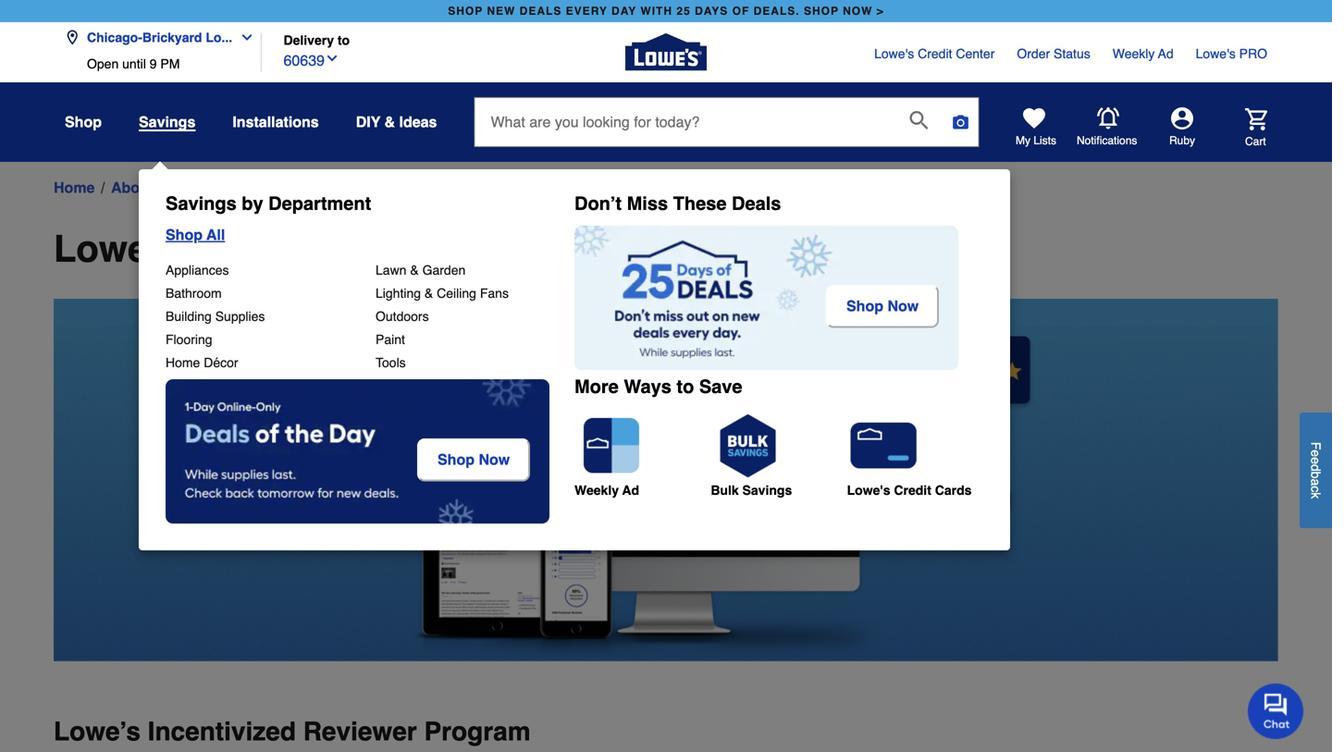 Task type: locate. For each thing, give the bounding box(es) containing it.
25 days of deals. don't miss out on new deals every day. while supplies last. image
[[575, 226, 959, 370]]

1 vertical spatial credit
[[894, 483, 932, 498]]

0 horizontal spatial weekly ad link
[[575, 409, 709, 498]]

1 vertical spatial reviewer
[[410, 228, 573, 270]]

1 vertical spatial shop now button
[[417, 439, 530, 481]]

0 vertical spatial to
[[338, 33, 350, 48]]

reviewer
[[302, 179, 364, 196], [410, 228, 573, 270], [303, 717, 417, 747]]

& for lawn
[[410, 263, 419, 278]]

savings up shop all
[[166, 193, 237, 214]]

lowe's incentivized reviewer program
[[170, 179, 425, 196], [54, 228, 735, 270], [54, 717, 531, 747]]

0 vertical spatial program
[[368, 179, 425, 196]]

e up "b"
[[1309, 457, 1324, 464]]

e up d in the right bottom of the page
[[1309, 450, 1324, 457]]

1 vertical spatial savings
[[166, 193, 237, 214]]

shop now link
[[826, 285, 939, 328], [417, 439, 535, 481]]

ceiling
[[437, 286, 476, 301]]

chat invite button image
[[1248, 683, 1305, 739]]

lowe's left cards
[[847, 483, 891, 498]]

0 vertical spatial home
[[54, 179, 95, 196]]

1 horizontal spatial chevron down image
[[325, 51, 340, 66]]

& down lawn & garden link
[[425, 286, 433, 301]]

ideas
[[399, 113, 437, 130]]

lowe's credit center
[[874, 46, 995, 61]]

credit inside lowe's credit cards link
[[894, 483, 932, 498]]

1 horizontal spatial &
[[410, 263, 419, 278]]

2 vertical spatial reviewer
[[303, 717, 417, 747]]

deals
[[732, 193, 781, 214]]

by
[[242, 193, 263, 214]]

lowe's pro
[[1196, 46, 1268, 61]]

0 vertical spatial weekly ad
[[1113, 46, 1174, 61]]

0 vertical spatial lowe's
[[170, 179, 216, 196]]

now
[[843, 5, 873, 18]]

pro
[[1239, 46, 1268, 61]]

1 horizontal spatial weekly
[[1113, 46, 1155, 61]]

0 horizontal spatial now
[[479, 451, 510, 468]]

1 horizontal spatial weekly ad
[[1113, 46, 1174, 61]]

diy
[[356, 113, 380, 130]]

1 vertical spatial weekly ad
[[575, 483, 639, 498]]

home left about
[[54, 179, 95, 196]]

center
[[956, 46, 995, 61]]

tools link
[[376, 355, 406, 370]]

1 horizontal spatial ad
[[1158, 46, 1174, 61]]

savings down pm
[[139, 113, 196, 130]]

order status link
[[1017, 44, 1091, 63]]

cart button
[[1219, 108, 1268, 149]]

f e e d b a c k
[[1309, 442, 1324, 499]]

program inside "lowe's incentivized reviewer program" link
[[368, 179, 425, 196]]

lists
[[1034, 134, 1057, 147]]

& inside button
[[384, 113, 395, 130]]

1 vertical spatial lowe's incentivized reviewer program
[[54, 228, 735, 270]]

1 vertical spatial shop now
[[438, 451, 510, 468]]

lowe's home improvement notification center image
[[1097, 107, 1120, 130]]

to
[[338, 33, 350, 48], [677, 376, 694, 397]]

lowe's pro link
[[1196, 44, 1268, 63]]

1 horizontal spatial shop now
[[847, 297, 919, 315]]

e
[[1309, 450, 1324, 457], [1309, 457, 1324, 464]]

0 vertical spatial now
[[888, 297, 919, 315]]

weekly ad link right status
[[1113, 44, 1174, 63]]

department
[[268, 193, 371, 214]]

1 shop from the left
[[448, 5, 483, 18]]

1 horizontal spatial shop now button
[[826, 285, 939, 328]]

1 vertical spatial chevron down image
[[325, 51, 340, 66]]

1 horizontal spatial home
[[166, 355, 200, 370]]

& right diy
[[384, 113, 395, 130]]

& right the lawn
[[410, 263, 419, 278]]

0 vertical spatial ad
[[1158, 46, 1174, 61]]

incentivized
[[220, 179, 298, 196], [188, 228, 400, 270], [148, 717, 296, 747]]

lowe's left pro
[[1196, 46, 1236, 61]]

0 vertical spatial weekly ad link
[[1113, 44, 1174, 63]]

credit inside lowe's credit center link
[[918, 46, 952, 61]]

lowe's home improvement lists image
[[1023, 107, 1046, 130]]

don't miss these deals
[[575, 193, 781, 214]]

0 vertical spatial &
[[384, 113, 395, 130]]

savings by department
[[166, 193, 371, 214]]

outdoors link
[[376, 309, 429, 324]]

lowe's
[[170, 179, 216, 196], [54, 228, 178, 270], [54, 717, 141, 747]]

0 horizontal spatial shop
[[448, 5, 483, 18]]

0 horizontal spatial chevron down image
[[232, 30, 255, 45]]

home down flooring
[[166, 355, 200, 370]]

open
[[87, 56, 119, 71]]

deals.
[[754, 5, 800, 18]]

shop now button
[[826, 285, 939, 328], [417, 439, 530, 481]]

home
[[54, 179, 95, 196], [166, 355, 200, 370]]

shop now for right shop now link
[[847, 297, 919, 315]]

d
[[1309, 464, 1324, 471]]

a
[[1309, 479, 1324, 486]]

pm
[[160, 56, 180, 71]]

savings right bulk
[[743, 483, 792, 498]]

2 e from the top
[[1309, 457, 1324, 464]]

1 vertical spatial program
[[583, 228, 735, 270]]

savings
[[139, 113, 196, 130], [166, 193, 237, 214], [743, 483, 792, 498]]

0 horizontal spatial shop now link
[[417, 439, 535, 481]]

credit
[[918, 46, 952, 61], [894, 483, 932, 498]]

my lists link
[[1016, 107, 1057, 148]]

>
[[877, 5, 884, 18]]

0 vertical spatial savings
[[139, 113, 196, 130]]

0 vertical spatial chevron down image
[[232, 30, 255, 45]]

of
[[732, 5, 750, 18]]

1 vertical spatial ad
[[622, 483, 639, 498]]

chicago-brickyard lo...
[[87, 30, 232, 45]]

savings for savings by department
[[166, 193, 237, 214]]

chevron down image left delivery
[[232, 30, 255, 45]]

chevron down image
[[232, 30, 255, 45], [325, 51, 340, 66]]

paint link
[[376, 332, 405, 347]]

home link
[[54, 177, 95, 199]]

with
[[641, 5, 673, 18]]

1 vertical spatial lowe's
[[54, 228, 178, 270]]

shop all link
[[166, 226, 561, 244]]

shop left now
[[804, 5, 839, 18]]

0 horizontal spatial shop now button
[[417, 439, 530, 481]]

cards
[[935, 483, 972, 498]]

0 vertical spatial shop now link
[[826, 285, 939, 328]]

day
[[612, 5, 637, 18]]

0 horizontal spatial to
[[338, 33, 350, 48]]

1 horizontal spatial shop
[[804, 5, 839, 18]]

1 vertical spatial now
[[479, 451, 510, 468]]

1 vertical spatial to
[[677, 376, 694, 397]]

to left save
[[677, 376, 694, 397]]

1 vertical spatial home
[[166, 355, 200, 370]]

lowe's for lowe's pro
[[1196, 46, 1236, 61]]

savings for savings
[[139, 113, 196, 130]]

appliances
[[166, 263, 229, 278]]

weekly ad link down "ways"
[[575, 409, 709, 498]]

save
[[699, 376, 743, 397]]

1 vertical spatial &
[[410, 263, 419, 278]]

2 vertical spatial incentivized
[[148, 717, 296, 747]]

lowe's down >
[[874, 46, 914, 61]]

until
[[122, 56, 146, 71]]

None search field
[[474, 97, 979, 164]]

a credit card icon. image
[[847, 409, 921, 483]]

lowe's
[[874, 46, 914, 61], [1196, 46, 1236, 61], [847, 483, 891, 498]]

now for the leftmost shop now button
[[479, 451, 510, 468]]

credit left cards
[[894, 483, 932, 498]]

shop
[[65, 113, 102, 130], [166, 226, 203, 243], [847, 297, 884, 315], [438, 451, 475, 468]]

ad
[[1158, 46, 1174, 61], [622, 483, 639, 498]]

flooring link
[[166, 332, 212, 347]]

days
[[695, 5, 728, 18]]

about link
[[111, 177, 154, 199]]

program
[[368, 179, 425, 196], [583, 228, 735, 270], [424, 717, 531, 747]]

2 vertical spatial savings
[[743, 483, 792, 498]]

weekly
[[1113, 46, 1155, 61], [575, 483, 619, 498]]

2 vertical spatial &
[[425, 286, 433, 301]]

order status
[[1017, 46, 1091, 61]]

brickyard
[[142, 30, 202, 45]]

0 horizontal spatial &
[[384, 113, 395, 130]]

lowe's for lowe's credit center
[[874, 46, 914, 61]]

0 vertical spatial credit
[[918, 46, 952, 61]]

to right delivery
[[338, 33, 350, 48]]

2 vertical spatial program
[[424, 717, 531, 747]]

1 horizontal spatial now
[[888, 297, 919, 315]]

0 horizontal spatial ad
[[622, 483, 639, 498]]

0 horizontal spatial shop now
[[438, 451, 510, 468]]

shop left new
[[448, 5, 483, 18]]

& for diy
[[384, 113, 395, 130]]

chevron down image down delivery to
[[325, 51, 340, 66]]

order
[[1017, 46, 1050, 61]]

f e e d b a c k button
[[1300, 413, 1332, 528]]

diy & ideas button
[[356, 105, 437, 139]]

1 vertical spatial weekly
[[575, 483, 619, 498]]

weekly ad
[[1113, 46, 1174, 61], [575, 483, 639, 498]]

shop new deals every day with 25 days of deals. shop now >
[[448, 5, 884, 18]]

0 vertical spatial shop now
[[847, 297, 919, 315]]

0 vertical spatial reviewer
[[302, 179, 364, 196]]

credit left center
[[918, 46, 952, 61]]



Task type: describe. For each thing, give the bounding box(es) containing it.
2 vertical spatial lowe's incentivized reviewer program
[[54, 717, 531, 747]]

ways
[[624, 376, 672, 397]]

these
[[673, 193, 727, 214]]

camera image
[[952, 113, 970, 131]]

1 vertical spatial incentivized
[[188, 228, 400, 270]]

1-day online-only deals of the day. while supplies last. image
[[166, 379, 550, 524]]

25
[[677, 5, 691, 18]]

fans
[[480, 286, 509, 301]]

search image
[[910, 111, 928, 130]]

9
[[150, 56, 157, 71]]

outdoors
[[376, 309, 429, 324]]

2 shop from the left
[[804, 5, 839, 18]]

1 vertical spatial weekly ad link
[[575, 409, 709, 498]]

ruby
[[1169, 134, 1195, 147]]

lawn & garden lighting & ceiling fans outdoors paint tools
[[376, 263, 509, 370]]

all
[[206, 226, 225, 243]]

0 horizontal spatial weekly
[[575, 483, 619, 498]]

shop now for the bottom shop now link
[[438, 451, 510, 468]]

flooring
[[166, 332, 212, 347]]

about
[[111, 179, 154, 196]]

appliances bathroom building supplies flooring home décor
[[166, 263, 265, 370]]

installations
[[233, 113, 319, 130]]

60639 button
[[284, 48, 340, 72]]

open until 9 pm
[[87, 56, 180, 71]]

tools
[[376, 355, 406, 370]]

lo...
[[206, 30, 232, 45]]

my lists
[[1016, 134, 1057, 147]]

1 vertical spatial shop now link
[[417, 439, 535, 481]]

0 vertical spatial shop now button
[[826, 285, 939, 328]]

garden
[[422, 263, 466, 278]]

lowe's for lowe's credit cards
[[847, 483, 891, 498]]

every
[[566, 5, 608, 18]]

1 horizontal spatial to
[[677, 376, 694, 397]]

supplies
[[215, 309, 265, 324]]

now for top shop now button
[[888, 297, 919, 315]]

shop for shop all link
[[166, 226, 203, 243]]

lowe's inside "lowe's incentivized reviewer program" link
[[170, 179, 216, 196]]

don't
[[575, 193, 622, 214]]

lawn
[[376, 263, 407, 278]]

building
[[166, 309, 212, 324]]

credit for cards
[[894, 483, 932, 498]]

b
[[1309, 471, 1324, 479]]

home inside appliances bathroom building supplies flooring home décor
[[166, 355, 200, 370]]

0 horizontal spatial home
[[54, 179, 95, 196]]

shop all
[[166, 226, 225, 243]]

2 vertical spatial lowe's
[[54, 717, 141, 747]]

chicago-
[[87, 30, 142, 45]]

Search Query text field
[[475, 98, 895, 146]]

lowe's home improvement logo image
[[625, 12, 707, 93]]

0 horizontal spatial weekly ad
[[575, 483, 639, 498]]

bulk
[[711, 483, 739, 498]]

notifications
[[1077, 134, 1137, 147]]

installations button
[[233, 105, 319, 139]]

deals
[[520, 5, 562, 18]]

cart
[[1245, 135, 1266, 148]]

f
[[1309, 442, 1324, 450]]

0 vertical spatial lowe's incentivized reviewer program
[[170, 179, 425, 196]]

lowe's home improvement cart image
[[1245, 108, 1268, 130]]

2 horizontal spatial &
[[425, 286, 433, 301]]

1 e from the top
[[1309, 450, 1324, 457]]

new
[[487, 5, 516, 18]]

k
[[1309, 492, 1324, 499]]

a computer monitor, tablet and smartphone with various rating icons around them. image
[[54, 299, 1279, 662]]

lowe's credit cards
[[847, 483, 972, 498]]

lawn & garden link
[[376, 263, 466, 278]]

1 horizontal spatial shop now link
[[826, 285, 939, 328]]

miss
[[627, 193, 668, 214]]

lighting
[[376, 286, 421, 301]]

diy & ideas
[[356, 113, 437, 130]]

weekly ad icon. image
[[575, 409, 649, 483]]

delivery to
[[284, 33, 350, 48]]

bulk savings icon. image
[[711, 409, 785, 483]]

chicago-brickyard lo... button
[[65, 19, 262, 56]]

bathroom
[[166, 286, 222, 301]]

lighting & ceiling fans link
[[376, 286, 509, 301]]

location image
[[65, 30, 80, 45]]

more ways to save
[[575, 376, 743, 397]]

chevron down image inside chicago-brickyard lo... button
[[232, 30, 255, 45]]

bulk savings
[[711, 483, 792, 498]]

more
[[575, 376, 619, 397]]

1 horizontal spatial weekly ad link
[[1113, 44, 1174, 63]]

0 vertical spatial weekly
[[1113, 46, 1155, 61]]

credit for center
[[918, 46, 952, 61]]

home décor link
[[166, 355, 238, 370]]

décor
[[204, 355, 238, 370]]

bulk savings link
[[711, 409, 845, 498]]

status
[[1054, 46, 1091, 61]]

shop for top shop now button
[[847, 297, 884, 315]]

building supplies link
[[166, 309, 265, 324]]

delivery
[[284, 33, 334, 48]]

savings button
[[139, 113, 196, 131]]

shop button
[[65, 105, 102, 139]]

ruby button
[[1138, 107, 1227, 148]]

c
[[1309, 486, 1324, 492]]

shop for the leftmost shop now button
[[438, 451, 475, 468]]

chevron down image inside 60639 button
[[325, 51, 340, 66]]

0 vertical spatial incentivized
[[220, 179, 298, 196]]

paint
[[376, 332, 405, 347]]

appliances link
[[166, 263, 229, 278]]

my
[[1016, 134, 1031, 147]]



Task type: vqa. For each thing, say whether or not it's contained in the screenshot.
1st the e
yes



